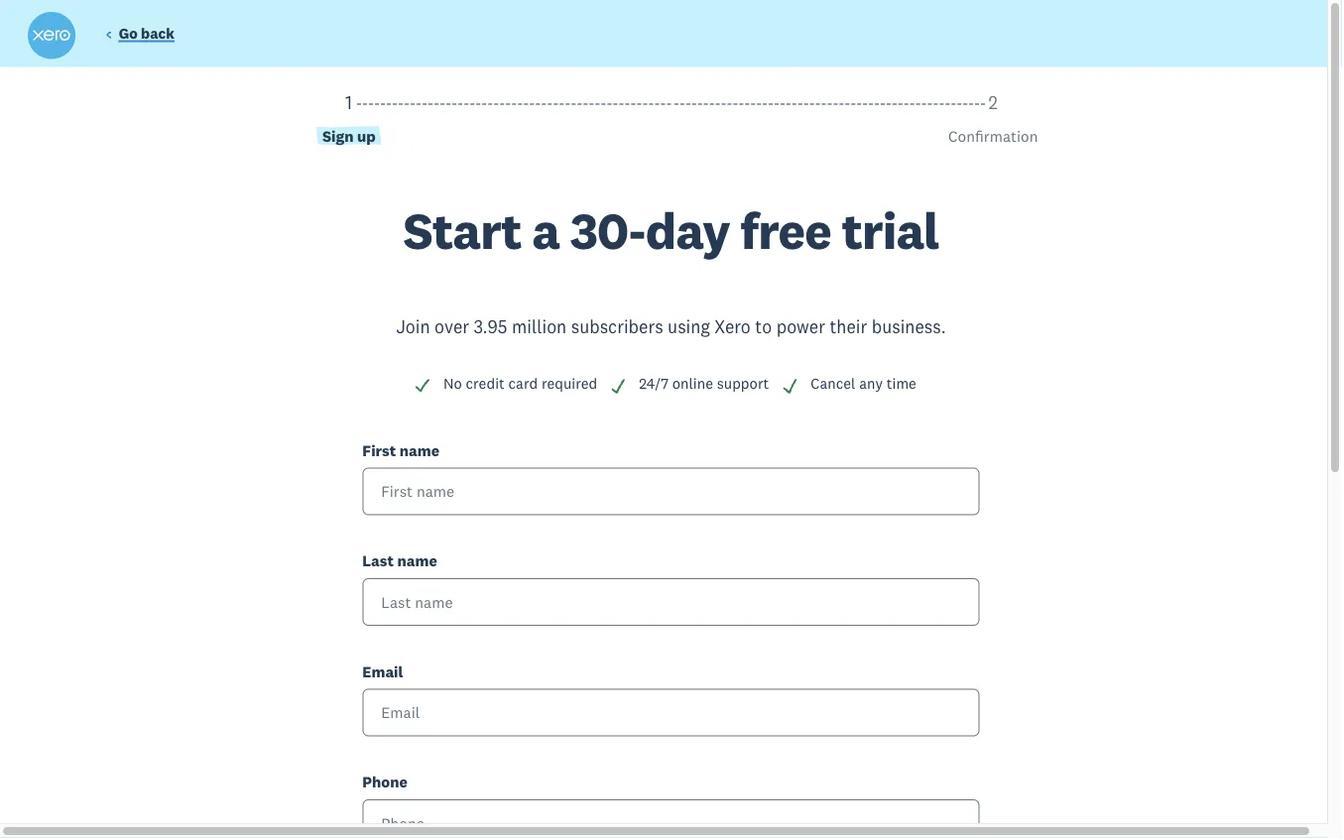 Task type: describe. For each thing, give the bounding box(es) containing it.
power
[[776, 316, 825, 338]]

30-
[[570, 198, 646, 262]]

back
[[141, 24, 175, 43]]

Phone text field
[[362, 799, 980, 838]]

confirmation
[[948, 126, 1038, 145]]

credit
[[466, 374, 505, 392]]

trial
[[842, 198, 939, 262]]

start
[[403, 198, 522, 262]]

up
[[357, 126, 376, 145]]

3.95
[[474, 316, 508, 338]]

using
[[668, 316, 710, 338]]

day
[[646, 198, 730, 262]]

included image for cancel any time
[[781, 377, 799, 395]]

last
[[362, 551, 394, 570]]

free
[[740, 198, 831, 262]]

go
[[119, 24, 138, 43]]

support
[[717, 374, 769, 392]]

go back
[[119, 24, 175, 43]]

online
[[672, 374, 713, 392]]

24/7 online support
[[639, 374, 769, 392]]

business.
[[872, 316, 946, 338]]

no credit card required
[[444, 374, 598, 392]]

email
[[362, 662, 403, 681]]

a
[[532, 198, 560, 262]]

Last name text field
[[362, 578, 980, 626]]

start a 30-day free trial
[[403, 198, 939, 262]]

First name text field
[[362, 468, 980, 515]]

sign up
[[322, 126, 376, 145]]

first name
[[362, 440, 440, 460]]

24/7
[[639, 374, 669, 392]]



Task type: locate. For each thing, give the bounding box(es) containing it.
name for first name
[[400, 440, 440, 460]]

steps group
[[27, 91, 1315, 205]]

1 horizontal spatial included image
[[781, 377, 799, 395]]

2
[[989, 91, 998, 113]]

their
[[830, 316, 867, 338]]

xero
[[715, 316, 751, 338]]

included image
[[414, 377, 432, 395], [781, 377, 799, 395]]

time
[[887, 374, 917, 392]]

1 vertical spatial name
[[397, 551, 437, 570]]

last name
[[362, 551, 437, 570]]

card
[[508, 374, 538, 392]]

to
[[755, 316, 772, 338]]

any
[[859, 374, 883, 392]]

name right last
[[397, 551, 437, 570]]

join over 3.95 million subscribers using xero to power their business.
[[396, 316, 946, 338]]

cancel any time
[[811, 374, 917, 392]]

go back button
[[105, 24, 175, 47]]

1 included image from the left
[[414, 377, 432, 395]]

phone
[[362, 772, 408, 792]]

included image left no
[[414, 377, 432, 395]]

name right first
[[400, 440, 440, 460]]

subscribers
[[571, 316, 663, 338]]

included image for no credit card required
[[414, 377, 432, 395]]

included image
[[609, 377, 627, 395]]

million
[[512, 316, 567, 338]]

Email email field
[[362, 689, 980, 736]]

join
[[396, 316, 430, 338]]

2 included image from the left
[[781, 377, 799, 395]]

over
[[435, 316, 469, 338]]

start a 30-day free trial region
[[27, 91, 1315, 838]]

first
[[362, 440, 396, 460]]

0 vertical spatial name
[[400, 440, 440, 460]]

name
[[400, 440, 440, 460], [397, 551, 437, 570]]

name for last name
[[397, 551, 437, 570]]

included image left cancel at the top right
[[781, 377, 799, 395]]

1
[[346, 91, 352, 113]]

xero homepage image
[[28, 12, 76, 60]]

0 horizontal spatial included image
[[414, 377, 432, 395]]

cancel
[[811, 374, 856, 392]]

required
[[542, 374, 598, 392]]

no
[[444, 374, 462, 392]]

sign
[[322, 126, 354, 145]]



Task type: vqa. For each thing, say whether or not it's contained in the screenshot.
Terms related to months!
no



